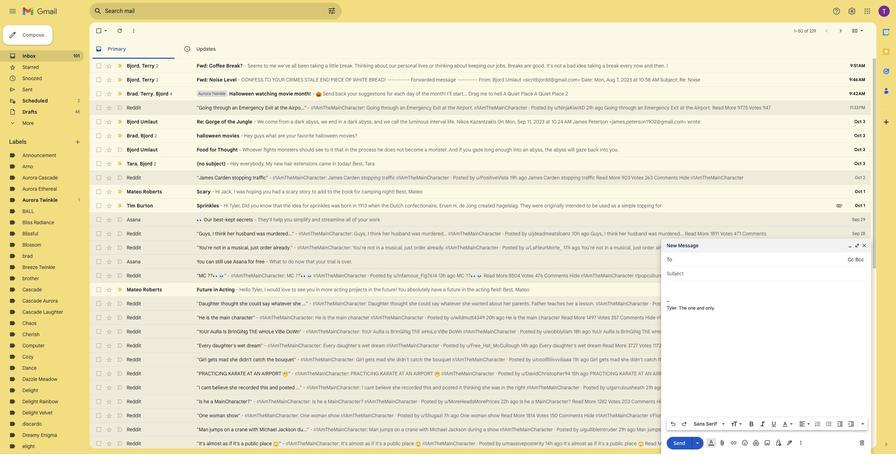Task type: locate. For each thing, give the bounding box(es) containing it.
insert link ‪(⌘k)‬ image
[[731, 440, 738, 447]]

cell for "your aura is bringing the whole vibe down" - r/iamthemaincharacter: your aura is bringing the whole vibe down r/iamthemaincharacter · posted by u/wobblyllam 18h ago your aura is bringing the whole vibe down read more 10077 votes 405 comments hide
[[846, 328, 871, 335]]

read down the one
[[694, 329, 705, 335]]

r/iamthemaincharacter · posted by u/infamous_fig7614 13h ago mc ??
[[312, 273, 471, 279]]

2 bjord umlaut from the top
[[127, 147, 158, 153]]

0 vertical spatial terry
[[142, 63, 155, 69]]

kept
[[226, 217, 235, 223]]

white
[[353, 77, 368, 83]]

updates tab
[[178, 39, 267, 59]]

None text field
[[675, 254, 848, 266]]

a right "hell"
[[504, 91, 507, 97]]

1 vertical spatial 14h
[[546, 441, 553, 447]]

1 acting from the left
[[334, 287, 348, 293]]

cherish
[[22, 332, 40, 338]]

0 horizontal spatial dark
[[295, 119, 305, 125]]

reddit for "he is the main character" - r/iamthemaincharacter: he is the main character r/iamthemaincharacter · posted by u/wildmutt4349 20h ago he is the main character read more 1497 votes 357 comments hide r/iamthemaincharacter r/
[[127, 315, 141, 321]]

1 going from the left
[[367, 105, 380, 111]]

1 horizontal spatial gaze
[[576, 147, 587, 153]]

delight rainbow
[[22, 399, 58, 405]]

<sicritbjordd@gmail.com>
[[523, 77, 580, 83]]

cell
[[846, 272, 871, 279], [846, 286, 871, 293], [846, 300, 871, 307], [846, 314, 871, 321], [846, 328, 871, 335], [846, 342, 871, 349], [846, 357, 871, 364], [846, 371, 871, 378], [846, 385, 871, 392], [846, 399, 871, 406]]

10 row from the top
[[90, 185, 871, 199]]

2 husband from the left
[[391, 231, 411, 237]]

believe down the "practicing
[[212, 385, 228, 391]]

1 horizontal spatial tara
[[365, 161, 375, 167]]

mad up u/garrulousheath
[[610, 357, 620, 363]]

all down born
[[346, 217, 351, 223]]

15 reddit from the top
[[127, 427, 141, 433]]

2 horizontal spatial ??
[[466, 273, 471, 279]]

None search field
[[90, 3, 342, 20]]

posted left the
[[653, 301, 668, 307]]

7h
[[444, 413, 450, 419]]

just up the free
[[251, 245, 259, 251]]

twinkle for aurora twinkle halloween watching movie month!
[[212, 91, 226, 96]]

0 horizontal spatial wet
[[238, 343, 246, 349]]

1 horizontal spatial month!
[[431, 91, 446, 97]]

her
[[227, 231, 235, 237], [383, 231, 390, 237], [619, 231, 627, 237], [504, 301, 511, 307], [567, 301, 574, 307]]

0 horizontal spatial place
[[521, 91, 533, 97]]

0 vertical spatial r/
[[711, 315, 714, 321]]

1 horizontal spatial hi
[[224, 203, 228, 209]]

posted down "have"
[[428, 315, 443, 321]]

sep 26 for "you're not in a musical, just order already." - r/iamthemaincharacter: you're not in a musical, just order already. r/iamthemaincharacter · posted by u/lafleurmorte_ 17h ago you're not in a musical, just order already. read more 1612 votes
[[853, 245, 866, 250]]

sep 26 for you can still use asana for free - what to do now that your trial is over. ‌ ‌ ‌ ‌ ‌ ‌ ‌ ‌ ‌ ‌ ‌ ‌ ‌ ‌ ‌ ‌ ‌ ‌ ‌ ‌ ‌ ‌ ‌ ‌ ‌ ‌ ‌ ‌ ‌ ‌ ‌ ‌ ‌ ‌ ‌ ‌ ‌ ‌ ‌ ‌ ‌ ‌ ‌ ‌ ‌ ‌ ‌ ‌ ‌ ‌ ‌ ‌ ‌ ‌ ‌ ‌ ‌ ‌ ‌ ‌ ‌ ‌ ‌ ‌ ‌ ‌ ‌ ‌ ‌ ‌ ‌ ‌ ‌ ‌ ‌ ‌ ‌ ‌ ‌ ‌ ‌
[[853, 259, 866, 264]]

2 roberts from the top
[[143, 287, 162, 293]]

in up use
[[222, 245, 226, 251]]

6 cell from the top
[[846, 342, 871, 349]]

2 inside the tara , bjord 2
[[154, 161, 156, 167]]

call
[[391, 119, 399, 125]]

1 horizontal spatial on
[[395, 427, 400, 433]]

acting left the field!
[[476, 287, 490, 293]]

2 gaze from the left
[[576, 147, 587, 153]]

1 bjord , terry 2 from the top
[[127, 63, 158, 69]]

dialog
[[662, 239, 872, 455]]

read
[[713, 105, 724, 111], [597, 175, 608, 181], [685, 231, 697, 237], [675, 245, 686, 251], [484, 273, 495, 279], [562, 315, 573, 321], [694, 329, 705, 335], [603, 343, 614, 349], [687, 357, 698, 363], [572, 399, 584, 405], [501, 413, 512, 419], [768, 427, 780, 433], [645, 441, 657, 447]]

twinkle down "ethereal"
[[40, 197, 58, 203]]

place
[[521, 91, 533, 97], [552, 91, 564, 97]]

recorded
[[239, 385, 259, 391], [402, 385, 422, 391], [704, 385, 724, 391]]

3 an from the left
[[645, 371, 652, 377]]

1 place from the left
[[260, 441, 272, 447]]

roberts for scary - hi jack, i was hoping you had a scary story to add to the book for camping night! best, mateo
[[143, 189, 162, 195]]

1 horizontal spatial cant
[[365, 385, 374, 391]]

0 horizontal spatial posted
[[279, 385, 295, 391]]

mateo roberts
[[127, 189, 162, 195], [127, 287, 162, 293]]

14 reddit from the top
[[127, 413, 141, 419]]

19 row from the top
[[90, 311, 871, 325]]

insert emoji ‪(⌘⇧2)‬ image
[[742, 440, 749, 447]]

3 3 from the top
[[863, 147, 866, 152]]

more send options image
[[694, 440, 701, 447]]

0 vertical spatial delight
[[22, 388, 38, 394]]

2 on from the left
[[395, 427, 400, 433]]

1 posted from the left
[[279, 385, 295, 391]]

send inside button
[[674, 440, 686, 447]]

aurora inside aurora twinkle halloween watching movie month!
[[198, 91, 211, 96]]

hair
[[284, 161, 293, 167]]

our left "jobs."
[[488, 63, 495, 69]]

0 horizontal spatial believe
[[212, 385, 228, 391]]

roberts for future in acting - hello tyler, i would love to see you in more acting projects in the future! you absolutely have a future in the acting field! best, mateo
[[143, 287, 162, 293]]

airport. up wrote:
[[695, 105, 711, 111]]

comments right 471
[[743, 231, 767, 237]]

today!
[[338, 161, 352, 167]]

2 horizontal spatial abyss,
[[530, 147, 544, 153]]

2023
[[621, 77, 632, 83], [534, 119, 545, 125]]

aug
[[607, 77, 615, 83]]

9 row from the top
[[90, 171, 871, 185]]

3 musical, from the left
[[614, 245, 632, 251]]

1 carden from the left
[[215, 175, 231, 181]]

1 horizontal spatial our
[[488, 63, 495, 69]]

, for fwd: coffee break?
[[139, 63, 141, 69]]

1 daughter's from the left
[[212, 343, 236, 349]]

with down u/shugazi
[[419, 427, 429, 433]]

wet down "18h"
[[578, 343, 586, 349]]

1 horizontal spatial the
[[412, 329, 420, 335]]

crimes
[[286, 77, 304, 83]]

whole up '"every daughter's wet dream" - r/iamthemaincharacter: every daughter's wet dream r/iamthemaincharacter · posted by u/free_hat_mccullough 14h ago every daughter's wet dream read more 3727 votes 1172 comments hide r/'
[[422, 329, 437, 335]]

fwd: for fwd: coffee break? - seems to me we've all been taking a little break. thinking about our personal lives or thinking about keeping our jobs. breaks are good. it's not a bad idea taking a break every now and then. i
[[197, 63, 208, 69]]

0 vertical spatial bjord umlaut
[[127, 119, 158, 125]]

0 horizontal spatial order
[[260, 245, 272, 251]]

2 brad from the top
[[127, 133, 138, 139]]

4 3 from the top
[[863, 161, 866, 166]]

delight for 'delight' link
[[22, 388, 38, 394]]

oct 3 for hey everybody, my new hair extensions came in today! best, tara
[[855, 161, 866, 166]]

2 cell from the top
[[846, 286, 871, 293]]

1409
[[712, 357, 723, 363]]

oct for hi jack, i was hoping you had a scary story to add to the book for camping night! best, mateo
[[855, 189, 863, 194]]

, for halloween movies
[[138, 133, 139, 139]]

13 row from the top
[[90, 227, 871, 241]]

2 bringing from the left
[[391, 329, 411, 335]]

believe up r/floridagators
[[678, 385, 694, 391]]

reddit for "you're not in a musical, just order already." - r/iamthemaincharacter: you're not in a musical, just order already. r/iamthemaincharacter · posted by u/lafleurmorte_ 17h ago you're not in a musical, just order already. read more 1612 votes
[[127, 245, 141, 251]]

9 reddit from the top
[[127, 343, 141, 349]]

the down 1172
[[658, 357, 666, 363]]

2 daughter from the left
[[730, 301, 751, 307]]

cell for "every daughter's wet dream" - r/iamthemaincharacter: every daughter's wet dream r/iamthemaincharacter · posted by u/free_hat_mccullough 14h ago every daughter's wet dream read more 3727 votes 1172 comments hide r/
[[846, 342, 871, 349]]

elight link
[[22, 444, 35, 450]]

" for "it's almost as if it's a public place
[[279, 441, 281, 447]]

11:33 pm
[[850, 105, 866, 110]]

twinkle for aurora twinkle
[[40, 197, 58, 203]]

16
[[862, 413, 866, 418]]

2 horizontal spatial place
[[625, 441, 637, 447]]

dream"
[[247, 343, 263, 349]]

1 vertical spatial you
[[398, 287, 406, 293]]

to up came
[[325, 147, 329, 153]]

2 vertical spatial umlaut
[[141, 147, 158, 153]]

you're
[[353, 245, 366, 251], [581, 245, 595, 251]]

2 horizontal spatial stopping
[[561, 175, 581, 181]]

nikos
[[457, 119, 469, 125]]

stopping down will
[[561, 175, 581, 181]]

gets up - r/iamthemaincharacter: practicing karate at an airport
[[365, 357, 375, 363]]

undo ‪(⌘z)‬ image
[[670, 421, 677, 428]]

best, right "today!"
[[353, 161, 364, 167]]

0 horizontal spatial gets
[[208, 357, 218, 363]]

oct for whoever fights monsters should see to it that in the process he does not become a monster. and if you gaze long enough into an abyss, the abyss will gaze back into you.
[[855, 147, 862, 152]]

aurora for aurora ethereal
[[22, 186, 37, 192]]

1 vertical spatial re:
[[197, 119, 204, 125]]

become
[[405, 147, 424, 153]]

terry for fwd: noise level - confess to your crimes stale end piece of white bread! ---------- forwarded message --------- from: bjord umlaut <sicritbjordd@gmail.com> date: mon, aug 7, 2023 at 10:58 am subject: re: noise
[[142, 77, 155, 83]]

👀 image
[[197, 217, 203, 223], [301, 273, 307, 279], [471, 273, 477, 279]]

1 horizontal spatial through
[[381, 105, 399, 111]]

1 horizontal spatial acting
[[476, 287, 490, 293]]

tara , bjord 2
[[127, 161, 156, 167]]

1 taking from the left
[[310, 63, 324, 69]]

2 during from the left
[[736, 427, 750, 433]]

cell for "he is the main character" - r/iamthemaincharacter: he is the main character r/iamthemaincharacter · posted by u/wildmutt4349 20h ago he is the main character read more 1497 votes 357 comments hide r/iamthemaincharacter r/
[[846, 314, 871, 321]]

tab list
[[877, 22, 897, 429], [90, 39, 877, 59]]

2 maincharacter? from the left
[[536, 399, 571, 405]]

right
[[515, 385, 526, 391]]

"your aura is bringing the whole vibe down" - r/iamthemaincharacter: your aura is bringing the whole vibe down r/iamthemaincharacter · posted by u/wobblyllam 18h ago your aura is bringing the whole vibe down read more 10077 votes 405 comments hide
[[197, 329, 793, 335]]

main content containing primary
[[90, 22, 877, 455]]

u/massiveposterity
[[503, 441, 544, 447]]

labels
[[9, 139, 26, 146]]

dark down 'airpo..."'
[[295, 119, 305, 125]]

pop out image
[[855, 243, 860, 249]]

2 already. from the left
[[656, 245, 673, 251]]

food
[[197, 147, 209, 153]]

1 horizontal spatial into
[[600, 147, 608, 153]]

1 horizontal spatial character
[[539, 315, 560, 321]]

at
[[634, 77, 638, 83], [275, 105, 279, 111], [442, 105, 447, 111], [680, 105, 685, 111], [546, 119, 550, 125]]

each
[[394, 91, 405, 97]]

man up read more 1141 votes
[[637, 427, 647, 433]]

0 horizontal spatial every
[[323, 343, 336, 349]]

8 row from the top
[[90, 157, 871, 171]]

21h right u/hot_day_3571
[[712, 301, 719, 307]]

comments
[[654, 175, 678, 181], [743, 231, 767, 237], [545, 273, 569, 279], [620, 315, 644, 321], [757, 329, 781, 335], [663, 343, 687, 349], [632, 399, 656, 405], [559, 413, 583, 419]]

1 could from the left
[[249, 301, 261, 307]]

mon, left aug
[[595, 77, 606, 83]]

reddit for "guys, i think her husband was murdered..." - r/iamthemaincharacter: guys, i think her husband was murdered... r/iamthemaincharacter · posted by u/jdeadmeatsloanz 10h ago guys, i think her husband was murdered... read more 1891 votes 471 comments
[[127, 231, 141, 237]]

updates
[[196, 46, 216, 52]]

21h
[[587, 105, 594, 111], [712, 301, 719, 307], [646, 385, 653, 391], [619, 427, 626, 433]]

23 row from the top
[[90, 367, 871, 381]]

support image
[[833, 7, 841, 15]]

1 vertical spatial thinking
[[463, 385, 481, 391]]

1 practicing from the left
[[351, 371, 379, 377]]

0 horizontal spatial just
[[251, 245, 259, 251]]

sep 29
[[853, 217, 866, 222]]

, for fwd: noise level
[[139, 77, 141, 83]]

2 horizontal spatial daughter's
[[553, 343, 577, 349]]

1 main from the left
[[220, 315, 230, 321]]

2 believe from the left
[[376, 385, 391, 391]]

not down work
[[368, 245, 375, 251]]

0 horizontal spatial hey
[[230, 161, 239, 167]]

extensions
[[294, 161, 318, 167]]

by left the
[[669, 301, 675, 307]]

1 aura from the left
[[210, 329, 222, 335]]

me left we've
[[270, 63, 277, 69]]

r/iamthemaincharacter · posted by u/massiveposterity 14h ago it's almost as if it's a public place
[[421, 441, 638, 447]]

2 inside labels navigation
[[78, 98, 80, 103]]

3 gets from the left
[[599, 357, 609, 363]]

oct 1 up the sep 29
[[855, 203, 866, 208]]

terry up brad , terry , bjord 4
[[142, 77, 155, 83]]

catch
[[253, 357, 266, 363], [410, 357, 423, 363], [644, 357, 657, 363]]

chaos link
[[22, 320, 37, 327]]

tim
[[127, 203, 136, 209]]

2 catch from the left
[[410, 357, 423, 363]]

of left work
[[352, 217, 357, 223]]

2 this from the left
[[423, 385, 432, 391]]

reddit for "man jumps on a crane with michael jackson du..." - r/iamthemaincharacter: man jumps on a crane with michael jackson during a show r/iamthemaincharacter · posted by u/gullibleintruder 21h ago man jumps on a crane with michael jackson during a show read
[[127, 427, 141, 433]]

1 every from the left
[[323, 343, 336, 349]]

17 row from the top
[[90, 283, 871, 297]]

2 horizontal spatial the
[[642, 329, 651, 335]]

1 through from the left
[[213, 105, 231, 111]]

0 horizontal spatial this
[[260, 385, 268, 391]]

26 right cc
[[861, 259, 866, 264]]

1 thought from the left
[[221, 301, 238, 307]]

u/hot_day_3571
[[676, 301, 711, 307]]

0 horizontal spatial husband
[[236, 231, 255, 237]]

reddit for "is he a maincharacter?" - r/iamthemaincharacter: is he a maincharacter? r/iamthemaincharacter · posted by u/moreheadsmoreprices 22h ago is he a maincharacter? read more 1282 votes 203 comments hide r/iamthemaincharacter r/
[[127, 399, 141, 405]]

read left 9775
[[713, 105, 724, 111]]

gmail image
[[22, 4, 61, 18]]

michael up more send options image
[[698, 427, 715, 433]]

1 reddit from the top
[[127, 105, 141, 111]]

you left had
[[263, 189, 271, 195]]

row containing tim burton
[[90, 199, 871, 213]]

every
[[621, 63, 633, 69]]

0 horizontal spatial one
[[300, 413, 310, 419]]

you down 💀 icon
[[307, 287, 315, 293]]

1 horizontal spatial am
[[652, 77, 659, 83]]

thinking for it
[[463, 385, 481, 391]]

gaze
[[473, 147, 483, 153], [576, 147, 587, 153]]

1 horizontal spatial emergency
[[407, 105, 432, 111]]

0 horizontal spatial bouquet
[[433, 357, 451, 363]]

3 bringing from the left
[[621, 329, 641, 335]]

posted down 150
[[557, 427, 572, 433]]

1
[[794, 28, 796, 33], [864, 189, 866, 194], [78, 198, 80, 203], [864, 203, 866, 208]]

was left born
[[331, 203, 340, 209]]

2 daughter's from the left
[[337, 343, 361, 349]]

posted
[[531, 105, 547, 111], [453, 175, 469, 181], [505, 231, 521, 237], [503, 245, 518, 251], [370, 273, 386, 279], [676, 273, 692, 279], [653, 301, 668, 307], [428, 315, 443, 321], [520, 329, 536, 335], [443, 343, 459, 349], [509, 357, 525, 363], [498, 371, 514, 377], [584, 385, 599, 391], [421, 399, 437, 405], [398, 413, 413, 419], [687, 413, 702, 419], [557, 427, 572, 433], [479, 441, 495, 447]]

row
[[90, 59, 871, 73], [90, 73, 871, 87], [90, 87, 871, 101], [90, 101, 871, 115], [90, 115, 871, 129], [90, 129, 871, 143], [90, 143, 871, 157], [90, 157, 871, 171], [90, 171, 871, 185], [90, 185, 871, 199], [90, 199, 871, 213], [90, 213, 871, 227], [90, 227, 871, 241], [90, 241, 871, 255], [90, 255, 871, 269], [90, 269, 871, 283], [90, 283, 871, 297], [90, 297, 871, 311], [90, 311, 871, 325], [90, 325, 871, 339], [90, 339, 871, 353], [90, 353, 871, 367], [90, 367, 871, 381], [90, 381, 871, 395], [90, 395, 871, 409], [90, 409, 871, 423], [90, 423, 871, 437], [90, 437, 871, 451]]

0 horizontal spatial exit
[[265, 105, 273, 111]]

your left work
[[358, 217, 368, 223]]

redo ‪(⌘y)‬ image
[[681, 421, 688, 428]]

by left u/gullibleintruder
[[574, 427, 579, 433]]

"girl gets mad she didn't catch the bouquet" - r/iamthemaincharacter: girl gets mad she didn't catch the bouquet r/iamthemaincharacter · posted by u/ooolllliiivvviiiaaa 11h ago girl gets mad she didn't catch the bouquet read more 1409 votes
[[197, 357, 736, 363]]

comments right 405
[[757, 329, 781, 335]]

already. up 13h
[[427, 245, 445, 251]]

11h
[[573, 357, 579, 363]]

by up 1282
[[600, 385, 606, 391]]

cascade for cascade laughter
[[22, 309, 42, 316]]

1 exit from the left
[[265, 105, 273, 111]]

1 horizontal spatial bringing
[[391, 329, 411, 335]]

0 vertical spatial send
[[323, 91, 334, 97]]

discard draft ‪(⌘⇧d)‬ image
[[859, 440, 866, 447]]

1 horizontal spatial we
[[384, 119, 390, 125]]

1 horizontal spatial jackson
[[448, 427, 467, 433]]

3 cell from the top
[[846, 300, 871, 307]]

27 row from the top
[[90, 423, 871, 437]]

0 vertical spatial umlaut
[[506, 77, 522, 83]]

secrets
[[237, 217, 253, 223]]

0 horizontal spatial month!
[[294, 91, 311, 97]]

the left abyss on the right top of the page
[[545, 147, 553, 153]]

0 vertical spatial oct 1
[[855, 189, 866, 194]]

mateo roberts for future in acting - hello tyler, i would love to see you in more acting projects in the future! you absolutely have a future in the acting field! best, mateo
[[127, 287, 162, 293]]

26 row from the top
[[90, 409, 871, 423]]

month! up 'airpo..."'
[[294, 91, 311, 97]]

mateo roberts for scary - hi jack, i was hoping you had a scary story to add to the book for camping night! best, mateo
[[127, 189, 162, 195]]

0 horizontal spatial could
[[249, 301, 261, 307]]

jumps
[[210, 427, 223, 433], [380, 427, 393, 433], [648, 427, 661, 433]]

1 horizontal spatial airport
[[414, 371, 433, 377]]

more left the 1891 in the right bottom of the page
[[698, 231, 709, 237]]

12 reddit from the top
[[127, 385, 141, 391]]

delight down 'delight' link
[[22, 399, 38, 405]]

stale
[[305, 77, 319, 83]]

erven
[[440, 203, 452, 209]]

not left bad
[[555, 63, 562, 69]]

brother
[[22, 276, 39, 282]]

7 reddit from the top
[[127, 315, 141, 321]]

3 for halloween movies - hey guys what are your favorite halloween movies?
[[863, 133, 866, 138]]

0 horizontal spatial about
[[375, 63, 388, 69]]

i
[[667, 63, 668, 69], [234, 189, 235, 195], [213, 231, 214, 237], [368, 231, 369, 237], [605, 231, 606, 237], [265, 287, 266, 293], [362, 385, 363, 391], [664, 385, 665, 391]]

cell for "daughter thought she could say whatever she ..." - r/iamthemaincharacter: daughter thought she could say whatever she wanted about her parents. father teaches her a lesson. r/iamthemaincharacter · posted by u/hot_day_3571 21h ago daughter thought she
[[846, 300, 871, 307]]

3 michael from the left
[[698, 427, 715, 433]]

1 horizontal spatial with
[[419, 427, 429, 433]]

vibe down tyler.
[[668, 329, 678, 335]]

thought down future! on the bottom of the page
[[390, 301, 408, 307]]

ago right "18h"
[[582, 329, 591, 335]]

future
[[447, 287, 461, 293]]

3 through from the left
[[619, 105, 637, 111]]

3 oct 3 from the top
[[855, 147, 866, 152]]

not right 'does'
[[397, 147, 404, 153]]

1 horizontal spatial believe
[[376, 385, 391, 391]]

cell for "i cant believe she recorded this and posted ..." - r/iamthemaincharacter: i cant believe she recorded this and posted it thinking she was in the right r/iamthemaincharacter · posted by u/garrulousheath 21h ago i cant believe she recorded this and
[[846, 385, 871, 392]]

insert files using drive image
[[753, 440, 760, 447]]

by up u/davidchristopher94
[[526, 357, 531, 363]]

Search mail text field
[[105, 8, 308, 15]]

"man
[[197, 427, 208, 433]]

3 place from the left
[[625, 441, 637, 447]]

1 one from the left
[[300, 413, 310, 419]]

1 horizontal spatial your
[[592, 329, 602, 335]]

for right food on the top left
[[210, 147, 217, 153]]

None checkbox
[[95, 27, 102, 34], [95, 76, 102, 83], [95, 104, 102, 111], [95, 146, 102, 153], [95, 174, 102, 181], [95, 188, 102, 195], [95, 202, 102, 209], [95, 244, 102, 251], [95, 272, 102, 279], [95, 286, 102, 293], [95, 300, 102, 307], [95, 314, 102, 321], [95, 342, 102, 349], [95, 357, 102, 364], [95, 371, 102, 378], [95, 413, 102, 420], [95, 427, 102, 434], [95, 27, 102, 34], [95, 76, 102, 83], [95, 104, 102, 111], [95, 146, 102, 153], [95, 174, 102, 181], [95, 188, 102, 195], [95, 202, 102, 209], [95, 244, 102, 251], [95, 272, 102, 279], [95, 286, 102, 293], [95, 300, 102, 307], [95, 314, 102, 321], [95, 342, 102, 349], [95, 357, 102, 364], [95, 371, 102, 378], [95, 413, 102, 420], [95, 427, 102, 434]]

airpo..."
[[289, 105, 307, 111]]

u/ up serif
[[710, 413, 715, 419]]

whole up dream"
[[259, 329, 274, 335]]

None checkbox
[[95, 62, 102, 69], [95, 90, 102, 97], [95, 118, 102, 125], [95, 132, 102, 139], [95, 160, 102, 167], [95, 216, 102, 223], [95, 230, 102, 237], [95, 258, 102, 265], [95, 328, 102, 335], [95, 385, 102, 392], [95, 399, 102, 406], [95, 441, 102, 448], [95, 62, 102, 69], [95, 90, 102, 97], [95, 118, 102, 125], [95, 132, 102, 139], [95, 160, 102, 167], [95, 216, 102, 223], [95, 230, 102, 237], [95, 258, 102, 265], [95, 328, 102, 335], [95, 385, 102, 392], [95, 399, 102, 406], [95, 441, 102, 448]]

in right end
[[339, 119, 342, 125]]

2 airport from the left
[[414, 371, 433, 377]]

i down - r/iamthemaincharacter: practicing karate at an airport
[[362, 385, 363, 391]]

in down movies?
[[345, 147, 349, 153]]

1 horizontal spatial gets
[[365, 357, 375, 363]]

21 row from the top
[[90, 339, 871, 353]]

3 almost from the left
[[572, 441, 587, 447]]

1 🙄 image from the left
[[416, 442, 421, 447]]

1 this from the left
[[260, 385, 268, 391]]

1 he from the left
[[315, 315, 321, 321]]

11 reddit from the top
[[127, 371, 141, 377]]

velvet
[[39, 410, 53, 416]]

all left been
[[292, 63, 297, 69]]

she
[[240, 301, 248, 307], [293, 301, 301, 307], [409, 301, 417, 307], [463, 301, 471, 307], [771, 301, 779, 307], [230, 357, 238, 363], [387, 357, 395, 363], [621, 357, 629, 363], [229, 385, 237, 391], [393, 385, 401, 391], [482, 385, 490, 391], [695, 385, 703, 391]]

halloween down gorge
[[197, 133, 221, 139]]

aurora for aurora twinkle
[[22, 197, 39, 203]]

cozy
[[22, 354, 34, 360]]

2 the from the left
[[412, 329, 420, 335]]

2 horizontal spatial order
[[643, 245, 655, 251]]

didn't
[[239, 357, 252, 363]]

james right 19h
[[528, 175, 543, 181]]

simple
[[622, 203, 636, 209]]

1814
[[526, 413, 536, 419]]

cell for future in acting - hello tyler, i would love to see you in more acting projects in the future! you absolutely have a future in the acting field! best, mateo
[[846, 286, 871, 293]]

8504
[[509, 273, 521, 279]]

you right and
[[463, 147, 471, 153]]

indent more ‪(⌘])‬ image
[[848, 421, 855, 428]]

0 horizontal spatial it
[[331, 147, 333, 153]]

0 horizontal spatial thought
[[221, 301, 238, 307]]

1 airport from the left
[[262, 371, 281, 377]]

0 horizontal spatial 💀 image
[[219, 273, 225, 279]]

suggestions
[[359, 91, 386, 97]]

1 vertical spatial sep 26
[[853, 259, 866, 264]]

1 vertical spatial hey
[[230, 161, 239, 167]]

break.
[[340, 63, 354, 69]]

bjord umlaut for food for thought - whoever fights monsters should see to it that in the process he does not become a monster. and if you gaze long enough into an abyss, the abyss will gaze back into you.
[[127, 147, 158, 153]]

more left '1141'
[[658, 441, 669, 447]]

10:58
[[639, 77, 651, 83]]

bulleted list ‪(⌘⇧8)‬ image
[[826, 421, 833, 428]]

0 horizontal spatial whatever
[[271, 301, 292, 307]]

2 reddit from the top
[[127, 175, 141, 181]]

twinkle down level at the top left of the page
[[212, 91, 226, 96]]

more image
[[130, 27, 137, 34]]

to left the do
[[283, 259, 287, 265]]

9:51 am
[[851, 63, 866, 68]]

1 horizontal spatial that
[[306, 259, 315, 265]]

jackson left du..."
[[278, 427, 296, 433]]

Message Body text field
[[667, 284, 866, 416]]

3 for food for thought - whoever fights monsters should see to it that in the process he does not become a monster. and if you gaze long enough into an abyss, the abyss will gaze back into you.
[[863, 147, 866, 152]]

settings image
[[848, 7, 857, 15]]

more formatting options image
[[860, 421, 867, 428]]

row containing tara
[[90, 157, 871, 171]]

lives
[[418, 63, 428, 69]]

0 horizontal spatial dream
[[371, 343, 386, 349]]

"
[[225, 273, 227, 279], [289, 371, 291, 377], [279, 441, 281, 447]]

"guys, i think her husband was murdered..." - r/iamthemaincharacter: guys, i think her husband was murdered... r/iamthemaincharacter · posted by u/jdeadmeatsloanz 10h ago guys, i think her husband was murdered... read more 1891 votes 471 comments
[[197, 231, 767, 237]]

brad for terry
[[127, 91, 138, 97]]

bjord , terry 2 for fwd: noise level - confess to your crimes stale end piece of white bread! ---------- forwarded message --------- from: bjord umlaut <sicritbjordd@gmail.com> date: mon, aug 7, 2023 at 10:58 am subject: re: noise
[[127, 77, 158, 83]]

by up future! on the bottom of the page
[[387, 273, 392, 279]]

1 horizontal spatial a
[[535, 91, 538, 97]]

😬 image
[[283, 372, 289, 377], [435, 372, 441, 377]]

0 horizontal spatial with
[[249, 427, 258, 433]]

1 vertical spatial oct 1
[[855, 203, 866, 208]]

1 karate from the left
[[228, 371, 246, 377]]

labels heading
[[9, 139, 74, 146]]

read left "1409"
[[687, 357, 698, 363]]

me
[[270, 63, 277, 69], [481, 91, 488, 97]]

you left can
[[197, 259, 205, 265]]

1 vertical spatial that
[[273, 203, 282, 209]]

aurora down arno link
[[22, 175, 37, 181]]

3 aura from the left
[[603, 329, 615, 335]]

bliss radiance
[[22, 220, 54, 226]]

daughter
[[368, 301, 389, 307], [730, 301, 751, 307]]

, for (no subject)
[[137, 161, 139, 167]]

the left jungle
[[228, 119, 236, 125]]

0 horizontal spatial place
[[260, 441, 272, 447]]

twinkle inside aurora twinkle halloween watching movie month!
[[212, 91, 226, 96]]

2 horizontal spatial exit
[[671, 105, 679, 111]]

show
[[328, 413, 340, 419], [488, 413, 500, 419], [487, 427, 499, 433], [755, 427, 767, 433]]

263
[[645, 175, 653, 181]]

1 horizontal spatial public
[[387, 441, 401, 447]]

character down the teaches
[[539, 315, 560, 321]]

the left "bouquet""
[[267, 357, 274, 363]]

main content
[[90, 22, 877, 455]]

from:
[[479, 77, 492, 83]]

2 horizontal spatial with
[[687, 427, 697, 433]]

cascade down brother on the left
[[22, 287, 42, 293]]

tab list containing primary
[[90, 39, 877, 59]]

405
[[747, 329, 756, 335]]

thinking for or
[[435, 63, 453, 69]]

cant
[[201, 385, 211, 391], [365, 385, 374, 391], [667, 385, 677, 391]]

1 ?? from the left
[[208, 273, 213, 279]]

bold ‪(⌘b)‬ image
[[748, 421, 755, 428]]

read right italic ‪(⌘i)‬ icon
[[768, 427, 780, 433]]

💀 image
[[219, 273, 225, 279], [477, 273, 483, 279]]

🙄 image
[[416, 442, 421, 447], [638, 442, 644, 447]]

bjord umlaut up the tara , bjord 2
[[127, 147, 158, 153]]

1 recorded from the left
[[239, 385, 259, 391]]

i'll
[[447, 91, 452, 97]]

1 horizontal spatial an
[[406, 371, 412, 377]]

coffee
[[209, 63, 225, 69]]

votes left 1172
[[639, 343, 652, 349]]

public
[[245, 441, 259, 447], [387, 441, 401, 447], [610, 441, 624, 447]]

3 main from the left
[[527, 315, 537, 321]]

1 horizontal spatial every
[[539, 343, 552, 349]]

1 horizontal spatial back
[[588, 147, 599, 153]]

0 horizontal spatial noise
[[209, 77, 223, 83]]

0 horizontal spatial taking
[[310, 63, 324, 69]]

italic ‪(⌘i)‬ image
[[760, 421, 767, 428]]

this
[[260, 385, 268, 391], [423, 385, 432, 391], [726, 385, 734, 391]]

cant down - r/iamthemaincharacter: practicing karate at an airport
[[365, 385, 374, 391]]

reddit for "daughter thought she could say whatever she ..." - r/iamthemaincharacter: daughter thought she could say whatever she wanted about her parents. father teaches her a lesson. r/iamthemaincharacter · posted by u/hot_day_3571 21h ago daughter thought she
[[127, 301, 141, 307]]

to right seems
[[264, 63, 268, 69]]

1 horizontal spatial 😬 image
[[435, 372, 441, 377]]

sans serif option
[[693, 421, 721, 428]]

0 horizontal spatial see
[[298, 287, 306, 293]]

cascade for cascade link
[[22, 287, 42, 293]]

1 horizontal spatial he
[[506, 315, 512, 321]]

1 horizontal spatial r/
[[711, 315, 714, 321]]

👀 image
[[213, 273, 219, 279]]

be
[[592, 203, 598, 209]]

order up the free
[[260, 245, 272, 251]]

send for send back your suggestions for each day of the month! i'll start... drag me to hell a quiet place a quiet place 2
[[323, 91, 334, 97]]

1 vertical spatial send
[[674, 440, 686, 447]]

1 our from the left
[[389, 63, 397, 69]]

votes right 1612
[[710, 245, 722, 251]]

james down "u/ninjakiwixd"
[[573, 119, 588, 125]]

0 horizontal spatial back
[[336, 91, 346, 97]]

1 horizontal spatial noise
[[688, 77, 701, 83]]

guys,
[[354, 231, 367, 237], [591, 231, 603, 237]]

posted down parents.
[[520, 329, 536, 335]]

i right then.
[[667, 63, 668, 69]]

abyss, up favorite
[[306, 119, 320, 125]]

1 horizontal spatial posted
[[443, 385, 458, 391]]

main menu image
[[8, 7, 17, 15]]

about
[[375, 63, 388, 69], [454, 63, 467, 69], [489, 301, 502, 307]]

0 vertical spatial all
[[292, 63, 297, 69]]

15h
[[572, 371, 579, 377]]

announcement
[[22, 152, 56, 159]]

sep 16
[[853, 413, 866, 418]]

going down suggestions
[[367, 105, 380, 111]]

1 horizontal spatial place
[[402, 441, 414, 447]]

karate
[[228, 371, 246, 377], [380, 371, 398, 377], [620, 371, 637, 377]]

tyler,
[[229, 203, 241, 209], [252, 287, 263, 293]]

0 horizontal spatial r/
[[700, 343, 703, 349]]



Task type: describe. For each thing, give the bounding box(es) containing it.
help
[[273, 217, 283, 223]]

message
[[436, 77, 456, 83]]

oct for hey everybody, my new hair extensions came in today! best, tara
[[855, 161, 862, 166]]

2 murdered... from the left
[[659, 231, 684, 237]]

little
[[329, 63, 339, 69]]

3 for re: gorge of the jungle - we come from a dark abyss, we end in a dark abyss, and we call the luminous interval life. nikos kazantzakis on mon, sep 11, 2023 at 10:24 am james peterson <james.peterson1902@gmail.com> wrote:
[[863, 119, 866, 124]]

1 vertical spatial it
[[459, 385, 462, 391]]

"james carden stopping traffic" - r/iamthemaincharacter: james carden stopping traffic r/iamthemaincharacter · posted by u/positivevista 19h ago james carden stopping traffic read more 903 votes 263 comments hide r/iamthemaincharacter
[[197, 175, 744, 181]]

cell for "girl gets mad she didn't catch the bouquet" - r/iamthemaincharacter: girl gets mad she didn't catch the bouquet r/iamthemaincharacter · posted by u/ooolllliiivvviiiaaa 11h ago girl gets mad she didn't catch the bouquet read more 1409 votes
[[846, 357, 871, 364]]

born
[[341, 203, 352, 209]]

0 horizontal spatial abyss,
[[306, 119, 320, 125]]

10077
[[719, 329, 733, 335]]

ago right the only.
[[721, 301, 729, 307]]

0 horizontal spatial that
[[273, 203, 282, 209]]

dazzle meadow
[[22, 376, 57, 383]]

to left "hell"
[[489, 91, 493, 97]]

hi for hi tyler, did you know that the idea for sprinkles was born in 1913 when the dutch confectionaire, erven h. de jong created hagelslag. they were originally intended to be used as a simple topping for
[[224, 203, 228, 209]]

16 reddit from the top
[[127, 441, 141, 447]]

comments right 476
[[545, 273, 569, 279]]

posted up de
[[453, 175, 469, 181]]

"one woman show" - r/iamthemaincharacter: one woman show r/iamthemaincharacter · posted by u/shugazi 7h ago one woman show read more 1814 votes 150 comments hide r/iamthemaincharacter r/floridagators · posted by u/
[[197, 413, 715, 419]]

0 vertical spatial you
[[197, 259, 205, 265]]

1 horizontal spatial 2023
[[621, 77, 632, 83]]

cell for "is he a maincharacter?" - r/iamthemaincharacter: is he a maincharacter? r/iamthemaincharacter · posted by u/moreheadsmoreprices 22h ago is he a maincharacter? read more 1282 votes 203 comments hide r/iamthemaincharacter r/
[[846, 399, 871, 406]]

abyss
[[554, 147, 567, 153]]

1 think from the left
[[215, 231, 226, 237]]

ethereal
[[39, 186, 57, 192]]

brother link
[[22, 276, 39, 282]]

0 vertical spatial ..."
[[302, 301, 308, 307]]

read up u/wobblyllam
[[562, 315, 573, 321]]

umlaut for food for thought - whoever fights monsters should see to it that in the process he does not become a monster. and if you gaze long enough into an abyss, the abyss will gaze back into you.
[[141, 147, 158, 153]]

use
[[224, 259, 232, 265]]

"is
[[197, 399, 203, 405]]

posted left u/shugazi
[[398, 413, 413, 419]]

ago right 19h
[[519, 175, 527, 181]]

1 already. from the left
[[427, 245, 445, 251]]

2 inside brad , bjord 2
[[155, 133, 157, 139]]

2 😬 image from the left
[[435, 372, 441, 377]]

an right enough
[[523, 147, 529, 153]]

r/iamthemaincharacter · posted by u/davidchristopher94 15h ago practicing karate at an airport
[[441, 371, 674, 377]]

1 horizontal spatial it's
[[547, 63, 553, 69]]

3 the from the left
[[642, 329, 651, 335]]

send for send
[[674, 440, 686, 447]]

in up 22h
[[502, 385, 505, 391]]

1 horizontal spatial about
[[454, 63, 467, 69]]

2 horizontal spatial 👀 image
[[471, 273, 477, 279]]

the right "he at bottom left
[[211, 315, 218, 321]]

1 vertical spatial now
[[295, 259, 305, 265]]

you right help at the top
[[284, 217, 292, 223]]

seems
[[248, 63, 263, 69]]

her right the teaches
[[567, 301, 574, 307]]

posted up u/shugazi
[[421, 399, 437, 405]]

i right "guys,
[[213, 231, 214, 237]]

💀 image
[[307, 273, 312, 279]]

underline ‪(⌘u)‬ image
[[771, 421, 778, 428]]

1 catch from the left
[[253, 357, 266, 363]]

3 at from the left
[[638, 371, 644, 377]]

aurora for aurora cascade
[[22, 175, 37, 181]]

12 row from the top
[[90, 213, 871, 227]]

older image
[[838, 27, 845, 34]]

to right love
[[292, 287, 296, 293]]

"man jumps on a crane with michael jackson du..." - r/iamthemaincharacter: man jumps on a crane with michael jackson during a show r/iamthemaincharacter · posted by u/gullibleintruder 21h ago man jumps on a crane with michael jackson during a show read
[[197, 427, 780, 433]]

when
[[368, 203, 380, 209]]

oct for r/iamthemaincharacter: james carden stopping traffic r/iamthemaincharacter · posted by u/positivevista 19h ago james carden stopping traffic read more 903 votes 263 comments hide r/iamthemaincharacter
[[855, 175, 862, 180]]

1 oct 1 from the top
[[855, 189, 866, 194]]

26 for you can still use asana for free - what to do now that your trial is over. ‌ ‌ ‌ ‌ ‌ ‌ ‌ ‌ ‌ ‌ ‌ ‌ ‌ ‌ ‌ ‌ ‌ ‌ ‌ ‌ ‌ ‌ ‌ ‌ ‌ ‌ ‌ ‌ ‌ ‌ ‌ ‌ ‌ ‌ ‌ ‌ ‌ ‌ ‌ ‌ ‌ ‌ ‌ ‌ ‌ ‌ ‌ ‌ ‌ ‌ ‌ ‌ ‌ ‌ ‌ ‌ ‌ ‌ ‌ ‌ ‌ ‌ ‌ ‌ ‌ ‌ ‌ ‌ ‌ ‌ ‌ ‌ ‌ ‌ ‌ ‌ ‌ ‌ ‌ ‌ ‌
[[861, 259, 866, 264]]

2 with from the left
[[419, 427, 429, 433]]

by up "girl gets mad she didn't catch the bouquet" - r/iamthemaincharacter: girl gets mad she didn't catch the bouquet r/iamthemaincharacter · posted by u/ooolllliiivvviiiaaa 11h ago girl gets mad she didn't catch the bouquet read more 1409 votes
[[460, 343, 465, 349]]

u/infamous_fig7614
[[394, 273, 437, 279]]

1 we from the left
[[321, 119, 328, 125]]

fwd: for fwd: noise level - confess to your crimes stale end piece of white bread! ---------- forwarded message --------- from: bjord umlaut <sicritbjordd@gmail.com> date: mon, aug 7, 2023 at 10:58 am subject: re: noise
[[197, 77, 208, 83]]

ago right 17h
[[572, 245, 580, 251]]

come
[[265, 119, 278, 125]]

3 this from the left
[[726, 385, 734, 391]]

in left more
[[316, 287, 320, 293]]

3 order from the left
[[643, 245, 655, 251]]

posted up "girl gets mad she didn't catch the bouquet" - r/iamthemaincharacter: girl gets mad she didn't catch the bouquet r/iamthemaincharacter · posted by u/ooolllliiivvviiiaaa 11h ago girl gets mad she didn't catch the bouquet read more 1409 votes
[[443, 343, 459, 349]]

2 halloween from the left
[[316, 133, 338, 139]]

ago right 22h
[[510, 399, 519, 405]]

aurora up laughter
[[43, 298, 58, 304]]

3 for (no subject) - hey everybody, my new hair extensions came in today! best, tara
[[863, 161, 866, 166]]

drafts
[[22, 109, 37, 115]]

more left the 1814
[[514, 413, 525, 419]]

2 place from the left
[[402, 441, 414, 447]]

dreamy
[[22, 432, 40, 439]]

the left right
[[507, 385, 514, 391]]

votes left the "203"
[[608, 399, 621, 405]]

2 girl from the left
[[590, 357, 598, 363]]

ago up u/ooolllliiivvviiiaaa
[[530, 343, 538, 349]]

1 husband from the left
[[236, 231, 255, 237]]

minimize image
[[848, 243, 853, 249]]

🎃 image
[[316, 91, 322, 97]]

2 through from the left
[[381, 105, 399, 111]]

0 horizontal spatial it's
[[341, 441, 348, 447]]

more left 1612
[[687, 245, 699, 251]]

votes left 150
[[537, 413, 549, 419]]

1 vertical spatial best,
[[396, 189, 407, 195]]

to right add
[[328, 189, 332, 195]]

reddit for "girl gets mad she didn't catch the bouquet" - r/iamthemaincharacter: girl gets mad she didn't catch the bouquet r/iamthemaincharacter · posted by u/ooolllliiivvviiiaaa 11h ago girl gets mad she didn't catch the bouquet read more 1409 votes
[[127, 357, 141, 363]]

hey for hey guys what are your favorite halloween movies?
[[244, 133, 253, 139]]

dialog containing cc
[[662, 239, 872, 455]]

1 vertical spatial tyler,
[[252, 287, 263, 293]]

2 horizontal spatial it's
[[564, 441, 571, 447]]

aurora for aurora twinkle halloween watching movie month!
[[198, 91, 211, 96]]

delight for delight rainbow
[[22, 399, 38, 405]]

8 cell from the top
[[846, 371, 871, 378]]

101
[[73, 53, 80, 58]]

1 down from the left
[[449, 329, 462, 335]]

insert photo image
[[764, 440, 771, 447]]

1 bringing from the left
[[228, 329, 248, 335]]

1 vertical spatial r/
[[700, 343, 703, 349]]

26 for "you're not in a musical, just order already." - r/iamthemaincharacter: you're not in a musical, just order already. r/iamthemaincharacter · posted by u/lafleurmorte_ 17h ago you're not in a musical, just order already. read more 1612 votes
[[861, 245, 866, 250]]

by up 'sans serif' option
[[704, 413, 709, 419]]

piece
[[331, 77, 344, 83]]

in left acting
[[214, 287, 218, 293]]

2 dark from the left
[[348, 119, 358, 125]]

3 crane from the left
[[673, 427, 686, 433]]

3 on from the left
[[662, 427, 668, 433]]

1 horizontal spatial abyss,
[[359, 119, 373, 125]]

0 vertical spatial see
[[316, 147, 324, 153]]

1 whole from the left
[[259, 329, 274, 335]]

2 horizontal spatial james
[[573, 119, 588, 125]]

aurora twinkle halloween watching movie month!
[[198, 91, 311, 97]]

votes left 471
[[721, 231, 733, 237]]

"james
[[197, 175, 213, 181]]

did
[[242, 203, 250, 209]]

dreamy enigma
[[22, 432, 57, 439]]

u/ooolllliiivvviiiaaa
[[533, 357, 572, 363]]

comments right 263 on the right
[[654, 175, 678, 181]]

oct for hey guys what are your favorite halloween movies?
[[855, 133, 862, 138]]

more left 1282
[[585, 399, 596, 405]]

9:46 am
[[850, 77, 866, 82]]

1 an from the left
[[254, 371, 261, 377]]

2 thought from the left
[[390, 301, 408, 307]]

u/lafleurmorte_
[[526, 245, 562, 251]]

subject)
[[206, 161, 226, 167]]

discardo
[[22, 421, 42, 428]]

read left the 1891 in the right bottom of the page
[[685, 231, 697, 237]]

the down scary
[[283, 203, 291, 209]]

ago right 13h
[[447, 273, 456, 279]]

more left '903'
[[609, 175, 621, 181]]

2 he from the left
[[506, 315, 512, 321]]

forwarded
[[411, 77, 435, 83]]

sprinkles
[[197, 203, 219, 209]]

ago up r/floridagators
[[655, 385, 663, 391]]

breeze twinkle
[[22, 264, 55, 271]]

r/floridagators
[[650, 413, 683, 419]]

6 row from the top
[[90, 129, 871, 143]]

enigma
[[41, 432, 57, 439]]

2 vertical spatial terry
[[141, 91, 153, 97]]

can
[[206, 259, 214, 265]]

your left trial
[[316, 259, 326, 265]]

0 horizontal spatial tara
[[127, 161, 137, 167]]

primary
[[108, 46, 126, 52]]

0 vertical spatial now
[[634, 63, 643, 69]]

labels navigation
[[0, 22, 90, 455]]

21h right u/garrulousheath
[[646, 385, 653, 391]]

attach files image
[[719, 440, 726, 447]]

0 horizontal spatial best,
[[353, 161, 364, 167]]

"it's
[[197, 441, 205, 447]]

2 exit from the left
[[433, 105, 441, 111]]

1 girl from the left
[[356, 357, 364, 363]]

2 mad from the left
[[376, 357, 386, 363]]

murdered..."
[[267, 231, 294, 237]]

0 vertical spatial 14h
[[521, 343, 529, 349]]

2 cant from the left
[[365, 385, 374, 391]]

toggle confidential mode image
[[775, 440, 782, 447]]

book
[[342, 189, 353, 195]]

3 carden from the left
[[544, 175, 560, 181]]

for right topping
[[656, 203, 662, 209]]

and
[[449, 147, 458, 153]]

0 horizontal spatial james
[[328, 175, 343, 181]]

1 character from the left
[[348, 315, 370, 321]]

of right gorge
[[221, 119, 226, 125]]

more left 3727
[[615, 343, 627, 349]]

29
[[861, 217, 866, 222]]

3 mad from the left
[[610, 357, 620, 363]]

2 airport. from the left
[[695, 105, 711, 111]]

"i
[[197, 385, 200, 391]]

reddit for "james carden stopping traffic" - r/iamthemaincharacter: james carden stopping traffic r/iamthemaincharacter · posted by u/positivevista 19h ago james carden stopping traffic read more 903 votes 263 comments hide r/iamthemaincharacter
[[127, 175, 141, 181]]

guys
[[254, 133, 265, 139]]

1 halloween from the left
[[197, 133, 221, 139]]

2 one from the left
[[460, 413, 470, 419]]

1 horizontal spatial mon,
[[595, 77, 606, 83]]

0 horizontal spatial 👀 image
[[197, 217, 203, 223]]

h.
[[453, 203, 458, 209]]

ago right 15h
[[581, 371, 589, 377]]

0 horizontal spatial are
[[278, 133, 285, 139]]

cc bcc
[[848, 257, 864, 263]]

down"
[[286, 329, 302, 335]]

lesson.
[[579, 301, 595, 307]]

"every daughter's wet dream" - r/iamthemaincharacter: every daughter's wet dream r/iamthemaincharacter · posted by u/free_hat_mccullough 14h ago every daughter's wet dream read more 3727 votes 1172 comments hide r/
[[197, 343, 703, 349]]

0 horizontal spatial am
[[565, 119, 572, 125]]

asana for what to do now that your trial is over. ‌ ‌ ‌ ‌ ‌ ‌ ‌ ‌ ‌ ‌ ‌ ‌ ‌ ‌ ‌ ‌ ‌ ‌ ‌ ‌ ‌ ‌ ‌ ‌ ‌ ‌ ‌ ‌ ‌ ‌ ‌ ‌ ‌ ‌ ‌ ‌ ‌ ‌ ‌ ‌ ‌ ‌ ‌ ‌ ‌ ‌ ‌ ‌ ‌ ‌ ‌ ‌ ‌ ‌ ‌ ‌ ‌ ‌ ‌ ‌ ‌ ‌ ‌ ‌ ‌ ‌ ‌ ‌ ‌ ‌ ‌ ‌ ‌ ‌ ‌ ‌ ‌ ‌ ‌ ‌ ‌
[[127, 259, 141, 265]]

0 vertical spatial back
[[336, 91, 346, 97]]

hey for hey everybody, my new hair extensions came in today! best, tara
[[230, 161, 239, 167]]

to left be
[[587, 203, 591, 209]]

brad , bjord 2
[[127, 133, 157, 139]]

movie
[[279, 91, 293, 97]]

2 karate from the left
[[380, 371, 398, 377]]

🙄 image
[[273, 442, 279, 447]]

48
[[75, 109, 80, 115]]

- they'll help you simplify and streamline all of your work ‌ ‌ ‌ ‌ ‌ ‌ ‌ ‌ ‌ ‌ ‌ ‌ ‌ ‌ ‌ ‌ ‌ ‌ ‌ ‌ ‌ ‌ ‌ ‌ ‌ ‌ ‌ ‌ ‌ ‌ ‌ ‌ ‌ ‌ ‌ ‌ ‌ ‌ ‌ ‌ ‌ ‌ ‌ ‌ ‌ ‌ ‌ ‌ ‌ ‌ ‌ ‌ ‌ ‌ ‌ ‌ ‌ ‌ ‌ ‌ ‌ ‌ ‌ ‌ ‌ ‌ ‌ ‌ ‌ ‌
[[253, 217, 468, 223]]

votes right "1409"
[[724, 357, 736, 363]]

2 horizontal spatial best,
[[503, 287, 514, 293]]

the down forwarded
[[422, 91, 429, 97]]

votes left 357
[[598, 315, 610, 321]]

1 order from the left
[[260, 245, 272, 251]]

toggle split pane mode image
[[852, 27, 859, 34]]

2 it's from the left
[[598, 441, 605, 447]]

more left 8504
[[496, 273, 508, 279]]

13h
[[439, 273, 446, 279]]

confess
[[242, 77, 264, 83]]

0 vertical spatial re:
[[680, 77, 687, 83]]

14
[[862, 441, 866, 447]]

0 horizontal spatial mon,
[[506, 119, 517, 125]]

1 vertical spatial ..."
[[296, 385, 302, 391]]

is down parents.
[[513, 315, 517, 321]]

bjord umlaut for re: gorge of the jungle - we come from a dark abyss, we end in a dark abyss, and we call the luminous interval life. nikos kazantzakis on mon, sep 11, 2023 at 10:24 am james peterson <james.peterson1902@gmail.com> wrote:
[[127, 119, 158, 125]]

0 horizontal spatial u/
[[700, 273, 704, 279]]

of
[[346, 77, 352, 83]]

2 oct 1 from the top
[[855, 203, 866, 208]]

posted up sans
[[687, 413, 702, 419]]

the down parents.
[[518, 315, 526, 321]]

2 just from the left
[[405, 245, 413, 251]]

1 emergency from the left
[[239, 105, 264, 111]]

bjord , terry 2 for fwd: coffee break? - seems to me we've all been taking a little break. thinking about our personal lives or thinking about keeping our jobs. breaks are good. it's not a bad idea taking a break every now and then. i
[[127, 63, 158, 69]]

in right future on the bottom of the page
[[462, 287, 466, 293]]

0 vertical spatial it
[[331, 147, 333, 153]]

was down they'll
[[257, 231, 265, 237]]

21h up peterson
[[587, 105, 594, 111]]

numbered list ‪(⌘⇧7)‬ image
[[815, 421, 822, 428]]

0 horizontal spatial re:
[[197, 119, 204, 125]]

your up monsters
[[286, 133, 296, 139]]

bouquet"
[[275, 357, 296, 363]]

more button
[[0, 118, 84, 129]]

1 noise from the left
[[209, 77, 223, 83]]

brad for bjord
[[127, 133, 138, 139]]

breaks
[[508, 63, 523, 69]]

2 jumps from the left
[[380, 427, 393, 433]]

1 horizontal spatial u/
[[710, 413, 715, 419]]

more left 9775
[[725, 105, 737, 111]]

3 airport from the left
[[653, 371, 673, 377]]

reddit for "going through an emergency exit at the airpo..." - r/iamthemaincharacter: going through an emergency exit at the airport. r/iamthemaincharacter · posted by u/ninjakiwixd 21h ago going through an emergency exit at the airport. read more 9775 votes 947
[[127, 105, 141, 111]]

indent less ‪(⌘[)‬ image
[[837, 421, 844, 428]]

sent
[[22, 86, 33, 93]]

tab list right 29
[[877, 22, 897, 429]]

comments right the "203"
[[632, 399, 656, 405]]

by down "man jumps on a crane with michael jackson du..." - r/iamthemaincharacter: man jumps on a crane with michael jackson during a show r/iamthemaincharacter · posted by u/gullibleintruder 21h ago man jumps on a crane with michael jackson during a show read on the bottom of the page
[[496, 441, 501, 447]]

2 vertical spatial r/
[[723, 399, 726, 405]]

Subject field
[[667, 270, 866, 277]]

2 month! from the left
[[431, 91, 446, 97]]

oct for we come from a dark abyss, we end in a dark abyss, and we call the luminous interval life. nikos kazantzakis on mon, sep 11, 2023 at 10:24 am james peterson <james.peterson1902@gmail.com> wrote:
[[855, 119, 862, 124]]

tyler.
[[667, 306, 678, 311]]

229
[[810, 28, 817, 33]]

oct 3 for whoever fights monsters should see to it that in the process he does not become a monster. and if you gaze long enough into an abyss, the abyss will gaze back into you.
[[855, 147, 866, 152]]

reddit for "your aura is bringing the whole vibe down" - r/iamthemaincharacter: your aura is bringing the whole vibe down r/iamthemaincharacter · posted by u/wobblyllam 18h ago your aura is bringing the whole vibe down read more 10077 votes 405 comments hide
[[127, 329, 141, 335]]

1 vertical spatial 2023
[[534, 119, 545, 125]]

oct 2
[[855, 175, 866, 180]]

bliss radiance link
[[22, 220, 54, 226]]

2 our from the left
[[488, 63, 495, 69]]

chaos
[[22, 320, 37, 327]]

r/popculturechat
[[635, 273, 673, 279]]

1 vertical spatial all
[[346, 217, 351, 223]]

1 almost from the left
[[207, 441, 222, 447]]

father
[[532, 301, 546, 307]]

blissful link
[[22, 231, 38, 237]]

posted up future! on the bottom of the page
[[370, 273, 386, 279]]

delight rainbow link
[[22, 399, 58, 405]]

the left 'airpo..."'
[[280, 105, 288, 111]]

1 bouquet from the left
[[433, 357, 451, 363]]

i up r/floridagators
[[664, 385, 665, 391]]

0 horizontal spatial tyler,
[[229, 203, 241, 209]]

1 vertical spatial me
[[481, 91, 488, 97]]

the right when
[[382, 203, 389, 209]]

ago right the 7h
[[451, 413, 459, 419]]

read left '903'
[[597, 175, 608, 181]]

2 man from the left
[[637, 427, 647, 433]]

1 into from the left
[[514, 147, 522, 153]]

2 horizontal spatial about
[[489, 301, 502, 307]]

interval
[[430, 119, 446, 125]]

reddit for "every daughter's wet dream" - r/iamthemaincharacter: every daughter's wet dream r/iamthemaincharacter · posted by u/free_hat_mccullough 14h ago every daughter's wet dream read more 3727 votes 1172 comments hide r/
[[127, 343, 141, 349]]

2 traffic from the left
[[582, 175, 595, 181]]

asana for they'll help you simplify and streamline all of your work ‌ ‌ ‌ ‌ ‌ ‌ ‌ ‌ ‌ ‌ ‌ ‌ ‌ ‌ ‌ ‌ ‌ ‌ ‌ ‌ ‌ ‌ ‌ ‌ ‌ ‌ ‌ ‌ ‌ ‌ ‌ ‌ ‌ ‌ ‌ ‌ ‌ ‌ ‌ ‌ ‌ ‌ ‌ ‌ ‌ ‌ ‌ ‌ ‌ ‌ ‌ ‌ ‌ ‌ ‌ ‌ ‌ ‌ ‌ ‌ ‌ ‌ ‌ ‌ ‌ ‌ ‌ ‌ ‌ ‌
[[127, 217, 141, 223]]

sep 14
[[853, 441, 866, 447]]

hi for hi jack, i was hoping you had a scary story to add to the book for camping night! best, mateo
[[216, 189, 220, 195]]

delight link
[[22, 388, 38, 394]]

14 row from the top
[[90, 241, 871, 255]]

the left process
[[350, 147, 358, 153]]

1 vertical spatial idea
[[292, 203, 302, 209]]

"going through an emergency exit at the airpo..." - r/iamthemaincharacter: going through an emergency exit at the airport. r/iamthemaincharacter · posted by u/ninjakiwixd 21h ago going through an emergency exit at the airport. read more 9775 votes 947
[[197, 105, 771, 111]]

2 noise from the left
[[688, 77, 701, 83]]

2 you're from the left
[[581, 245, 595, 251]]

more left "1409"
[[699, 357, 711, 363]]

3 husband from the left
[[628, 231, 647, 237]]

1 horizontal spatial 👀 image
[[301, 273, 307, 279]]

1 stopping from the left
[[232, 175, 252, 181]]

by left the u/lafleurmorte_
[[519, 245, 525, 251]]

"guys,
[[197, 231, 211, 237]]

refresh image
[[116, 27, 123, 34]]

twinkle for breeze twinkle
[[39, 264, 55, 271]]

" for "practicing karate at an airport
[[289, 371, 291, 377]]

send button
[[667, 437, 692, 450]]

oct 3 for hey guys what are your favorite halloween movies?
[[855, 133, 866, 138]]

oct 3 for we come from a dark abyss, we end in a dark abyss, and we call the luminous interval life. nikos kazantzakis on mon, sep 11, 2023 at 10:24 am james peterson <james.peterson1902@gmail.com> wrote:
[[855, 119, 866, 124]]

2 vertical spatial that
[[306, 259, 315, 265]]

radiance
[[34, 220, 54, 226]]

2 order from the left
[[414, 245, 426, 251]]

0 vertical spatial me
[[270, 63, 277, 69]]

has attachment image
[[836, 202, 843, 209]]

end
[[329, 119, 337, 125]]

1 say from the left
[[263, 301, 270, 307]]

posted down hagelslag.
[[505, 231, 521, 237]]

7 row from the top
[[90, 143, 871, 157]]

for down the story
[[303, 203, 309, 209]]

5 row from the top
[[90, 115, 871, 129]]

cherish link
[[22, 332, 40, 338]]

2 almost from the left
[[349, 441, 364, 447]]

1 cell from the top
[[846, 272, 871, 279]]

2 musical, from the left
[[385, 245, 403, 251]]

comments right 357
[[620, 315, 644, 321]]

umlaut for re: gorge of the jungle - we come from a dark abyss, we end in a dark abyss, and we call the luminous interval life. nikos kazantzakis on mon, sep 11, 2023 at 10:24 am james peterson <james.peterson1902@gmail.com> wrote:
[[141, 119, 158, 125]]

reddit for "i cant believe she recorded this and posted ..." - r/iamthemaincharacter: i cant believe she recorded this and posted it thinking she was in the right r/iamthemaincharacter · posted by u/garrulousheath 21h ago i cant believe she recorded this and
[[127, 385, 141, 391]]

2 🙄 image from the left
[[638, 442, 644, 447]]

1 😬 image from the left
[[283, 372, 289, 377]]

for left each
[[387, 91, 393, 97]]

advanced search options image
[[325, 4, 339, 18]]

inbox link
[[22, 53, 36, 59]]

more options image
[[799, 440, 803, 447]]

0 vertical spatial idea
[[577, 63, 587, 69]]

read left 1612
[[675, 245, 686, 251]]

- r/iamthemaincharacter: mc ??
[[227, 273, 301, 279]]

sep 15
[[853, 427, 866, 432]]

1 horizontal spatial james
[[528, 175, 543, 181]]

3 thought from the left
[[752, 301, 770, 307]]

3 woman from the left
[[471, 413, 487, 419]]

24 row from the top
[[90, 381, 871, 395]]

0 vertical spatial are
[[524, 63, 532, 69]]

2 horizontal spatial that
[[335, 147, 344, 153]]

1 vertical spatial see
[[298, 287, 306, 293]]

break
[[607, 63, 619, 69]]

by left u/shugazi
[[414, 413, 420, 419]]

1 didn't from the left
[[396, 357, 409, 363]]

1891
[[711, 231, 720, 237]]

was left right
[[492, 385, 500, 391]]

more inside "button"
[[22, 120, 34, 126]]

ago right 10h
[[581, 231, 590, 237]]

2 carden from the left
[[344, 175, 360, 181]]

an up <james.peterson1902@gmail.com>
[[638, 105, 643, 111]]

1 airport. from the left
[[457, 105, 473, 111]]

primary tab
[[90, 39, 178, 59]]

search mail image
[[92, 5, 104, 18]]

close image
[[862, 243, 867, 249]]

3 believe from the left
[[678, 385, 694, 391]]

2 mc from the left
[[457, 273, 464, 279]]

2 row from the top
[[90, 73, 871, 87]]

reddit for "one woman show" - r/iamthemaincharacter: one woman show r/iamthemaincharacter · posted by u/shugazi 7h ago one woman show read more 1814 votes 150 comments hide r/iamthemaincharacter r/floridagators · posted by u/
[[127, 413, 141, 419]]

the up life.
[[448, 105, 455, 111]]

1 wet from the left
[[238, 343, 246, 349]]

formatting options toolbar
[[667, 418, 868, 431]]

field!
[[491, 287, 502, 293]]

read left '1141'
[[645, 441, 657, 447]]

"one
[[197, 413, 208, 419]]

the right call
[[400, 119, 408, 125]]

an down halloween
[[232, 105, 238, 111]]

1 inside labels navigation
[[78, 198, 80, 203]]

cascade for cascade aurora
[[22, 298, 42, 304]]

947
[[763, 105, 771, 111]]

votes left 476
[[522, 273, 534, 279]]

breeze
[[22, 264, 38, 271]]

0 vertical spatial am
[[652, 77, 659, 83]]

by left u/wobblyllam
[[537, 329, 542, 335]]

1 cant from the left
[[201, 385, 211, 391]]

by left u/wildmutt4349
[[444, 315, 450, 321]]

1 crane from the left
[[235, 427, 248, 433]]

projects
[[349, 287, 367, 293]]

everybody,
[[240, 161, 265, 167]]

0 vertical spatial "
[[225, 273, 227, 279]]

and inside 'text field'
[[697, 306, 705, 311]]

delight for delight velvet
[[22, 410, 38, 416]]

insert signature image
[[787, 440, 794, 447]]

terry for fwd: coffee break? - seems to me we've all been taking a little break. thinking about our personal lives or thinking about keeping our jobs. breaks are good. it's not a bad idea taking a break every now and then. i
[[142, 63, 155, 69]]



Task type: vqa. For each thing, say whether or not it's contained in the screenshot.
Whoever
yes



